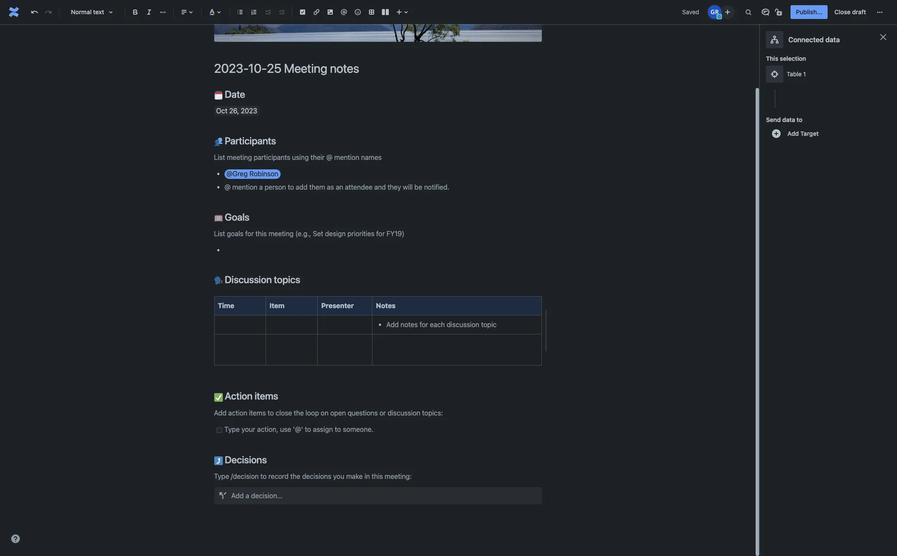 Task type: describe. For each thing, give the bounding box(es) containing it.
layouts image
[[380, 7, 391, 17]]

action item image
[[298, 7, 308, 17]]

item
[[270, 302, 285, 310]]

outdent ⇧tab image
[[263, 7, 273, 17]]

discussion
[[225, 274, 272, 286]]

:calendar_spiral: image
[[214, 91, 223, 100]]

topics
[[274, 274, 300, 286]]

close draft button
[[830, 5, 872, 19]]

undo ⌘z image
[[29, 7, 40, 17]]

robinson
[[250, 170, 278, 178]]

:speaking_head: image
[[214, 277, 223, 285]]

normal text button
[[63, 3, 121, 22]]

1
[[804, 70, 807, 78]]

add image, video, or file image
[[325, 7, 336, 17]]

bullet list ⌘⇧8 image
[[235, 7, 245, 17]]

link image
[[311, 7, 322, 17]]

this
[[767, 55, 779, 62]]

@greg robinson
[[227, 170, 278, 178]]

indent tab image
[[277, 7, 287, 17]]

more formatting image
[[158, 7, 168, 17]]

action items
[[223, 391, 278, 402]]

saved
[[683, 8, 700, 16]]

confluence image
[[7, 5, 21, 19]]

italic ⌘i image
[[144, 7, 154, 17]]

presenter
[[322, 302, 354, 310]]

normal
[[71, 8, 92, 16]]

data for send
[[783, 116, 796, 123]]

add target button
[[767, 129, 829, 139]]

align left image
[[179, 7, 189, 17]]

decision image
[[216, 489, 230, 503]]

connected data
[[789, 36, 840, 44]]

2023
[[241, 107, 257, 115]]

connected
[[789, 36, 824, 44]]

numbered list ⌘⇧7 image
[[249, 7, 259, 17]]

close connections panel image
[[879, 32, 889, 42]]

emoji image
[[353, 7, 363, 17]]

add target
[[788, 130, 819, 137]]

Main content area, start typing to enter text. text field
[[209, 88, 548, 505]]

:goal: image
[[214, 214, 223, 223]]

comment icon image
[[761, 7, 771, 17]]

invite to edit image
[[723, 7, 734, 17]]

to
[[797, 116, 803, 123]]



Task type: vqa. For each thing, say whether or not it's contained in the screenshot.
Normal text popup button
yes



Task type: locate. For each thing, give the bounding box(es) containing it.
0 horizontal spatial data
[[783, 116, 796, 123]]

1 vertical spatial data
[[783, 116, 796, 123]]

text
[[93, 8, 104, 16]]

action
[[225, 391, 253, 402]]

data right connected
[[826, 36, 840, 44]]

send
[[767, 116, 781, 123]]

discussion topics
[[223, 274, 300, 286]]

this selection
[[767, 55, 807, 62]]

0 horizontal spatial add
[[228, 48, 239, 55]]

greg robinson image
[[709, 5, 722, 19]]

notes
[[376, 302, 396, 310]]

connected data section
[[767, 31, 891, 556]]

add down to
[[788, 130, 799, 137]]

publish...
[[797, 8, 823, 16]]

@greg
[[227, 170, 248, 178]]

normal text
[[71, 8, 104, 16]]

oct
[[216, 107, 228, 115]]

draft
[[853, 8, 867, 16]]

find and replace image
[[744, 7, 754, 17]]

add target image
[[772, 129, 782, 139]]

goals
[[223, 211, 250, 223]]

table 1
[[787, 70, 807, 78]]

1 horizontal spatial data
[[826, 36, 840, 44]]

help image
[[10, 534, 21, 544]]

add inside button
[[788, 130, 799, 137]]

close draft
[[835, 8, 867, 16]]

:arrow_heading_up: image
[[214, 457, 223, 465], [214, 457, 223, 465]]

1 horizontal spatial add
[[788, 130, 799, 137]]

close
[[835, 8, 851, 16]]

selection
[[780, 55, 807, 62]]

:calendar_spiral: image
[[214, 91, 223, 100]]

1 vertical spatial add
[[788, 130, 799, 137]]

more image
[[875, 7, 886, 17]]

:speaking_head: image
[[214, 277, 223, 285]]

:goal: image
[[214, 214, 223, 223]]

add
[[228, 48, 239, 55], [788, 130, 799, 137]]

confluence image
[[7, 5, 21, 19]]

add for add emoji
[[228, 48, 239, 55]]

add left emoji
[[228, 48, 239, 55]]

26,
[[229, 107, 239, 115]]

date
[[223, 88, 245, 100]]

data for connected
[[826, 36, 840, 44]]

time
[[218, 302, 234, 310]]

send data to
[[767, 116, 803, 123]]

publish... button
[[791, 5, 828, 19]]

add emoji
[[228, 48, 256, 55]]

:white_check_mark: image
[[214, 393, 223, 402], [214, 393, 223, 402]]

add inside 'popup button'
[[228, 48, 239, 55]]

data left to
[[783, 116, 796, 123]]

table image
[[367, 7, 377, 17]]

0 vertical spatial data
[[826, 36, 840, 44]]

add emoji button
[[214, 47, 262, 57]]

table
[[787, 70, 802, 78]]

add for add target
[[788, 130, 799, 137]]

data
[[826, 36, 840, 44], [783, 116, 796, 123]]

Give this page a title text field
[[214, 61, 542, 75]]

redo ⌘⇧z image
[[43, 7, 53, 17]]

items
[[255, 391, 278, 402]]

bold ⌘b image
[[130, 7, 141, 17]]

0 vertical spatial add
[[228, 48, 239, 55]]

oct 26, 2023
[[216, 107, 257, 115]]

emoji
[[241, 48, 256, 55]]

decisions
[[223, 454, 267, 466]]

participants
[[223, 135, 276, 147]]

target
[[801, 130, 819, 137]]

:busts_in_silhouette: image
[[214, 138, 223, 146], [214, 138, 223, 146]]

mention image
[[339, 7, 349, 17]]

no restrictions image
[[775, 7, 785, 17]]



